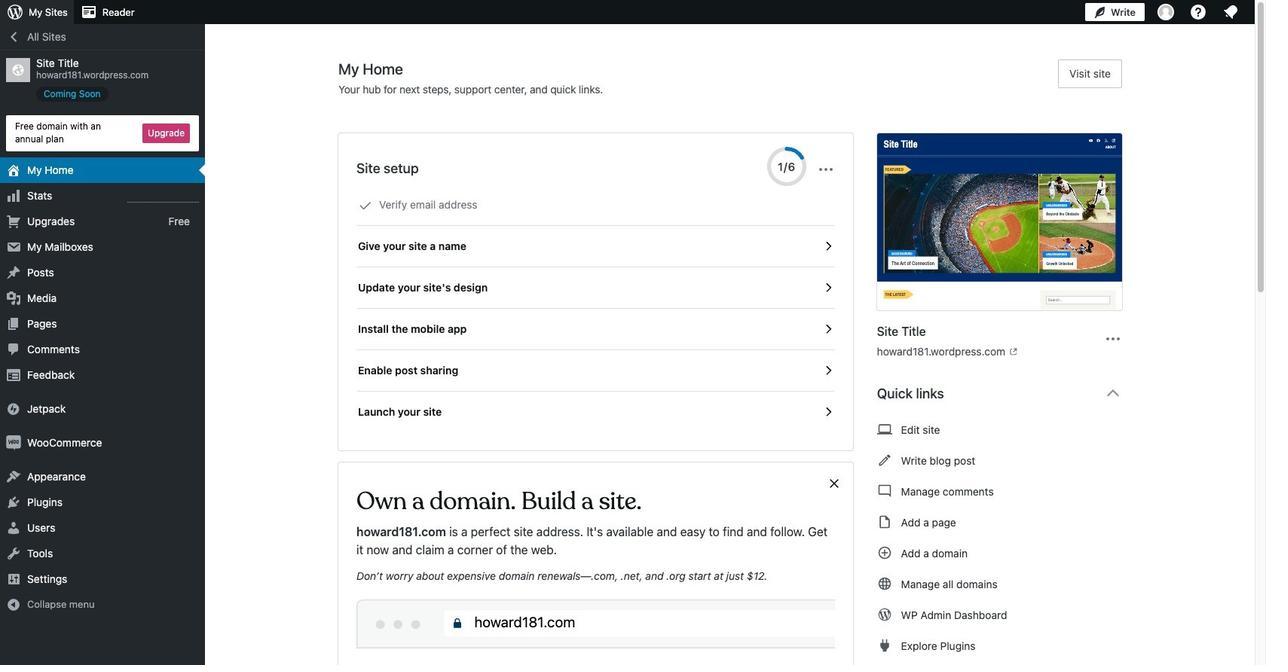 Task type: locate. For each thing, give the bounding box(es) containing it.
1 vertical spatial img image
[[6, 435, 21, 450]]

4 task enabled image from the top
[[821, 364, 835, 378]]

task enabled image
[[821, 240, 835, 253], [821, 281, 835, 295], [821, 323, 835, 336], [821, 364, 835, 378]]

progress bar
[[767, 147, 806, 186]]

edit image
[[877, 451, 892, 470]]

laptop image
[[877, 421, 892, 439]]

img image
[[6, 401, 21, 416], [6, 435, 21, 450]]

manage your notifications image
[[1222, 3, 1240, 21]]

dismiss settings image
[[817, 161, 835, 179]]

highest hourly views 0 image
[[127, 193, 199, 202]]

1 img image from the top
[[6, 401, 21, 416]]

task enabled image
[[821, 405, 835, 419]]

main content
[[338, 60, 1134, 665]]

0 vertical spatial img image
[[6, 401, 21, 416]]

my profile image
[[1158, 4, 1174, 20]]



Task type: vqa. For each thing, say whether or not it's contained in the screenshot.
search field
no



Task type: describe. For each thing, give the bounding box(es) containing it.
mode_comment image
[[877, 482, 892, 500]]

dismiss domain name promotion image
[[827, 475, 841, 493]]

2 img image from the top
[[6, 435, 21, 450]]

1 task enabled image from the top
[[821, 240, 835, 253]]

more options for site site title image
[[1104, 330, 1122, 348]]

2 task enabled image from the top
[[821, 281, 835, 295]]

insert_drive_file image
[[877, 513, 892, 531]]

3 task enabled image from the top
[[821, 323, 835, 336]]

help image
[[1189, 3, 1207, 21]]

launchpad checklist element
[[356, 185, 835, 433]]



